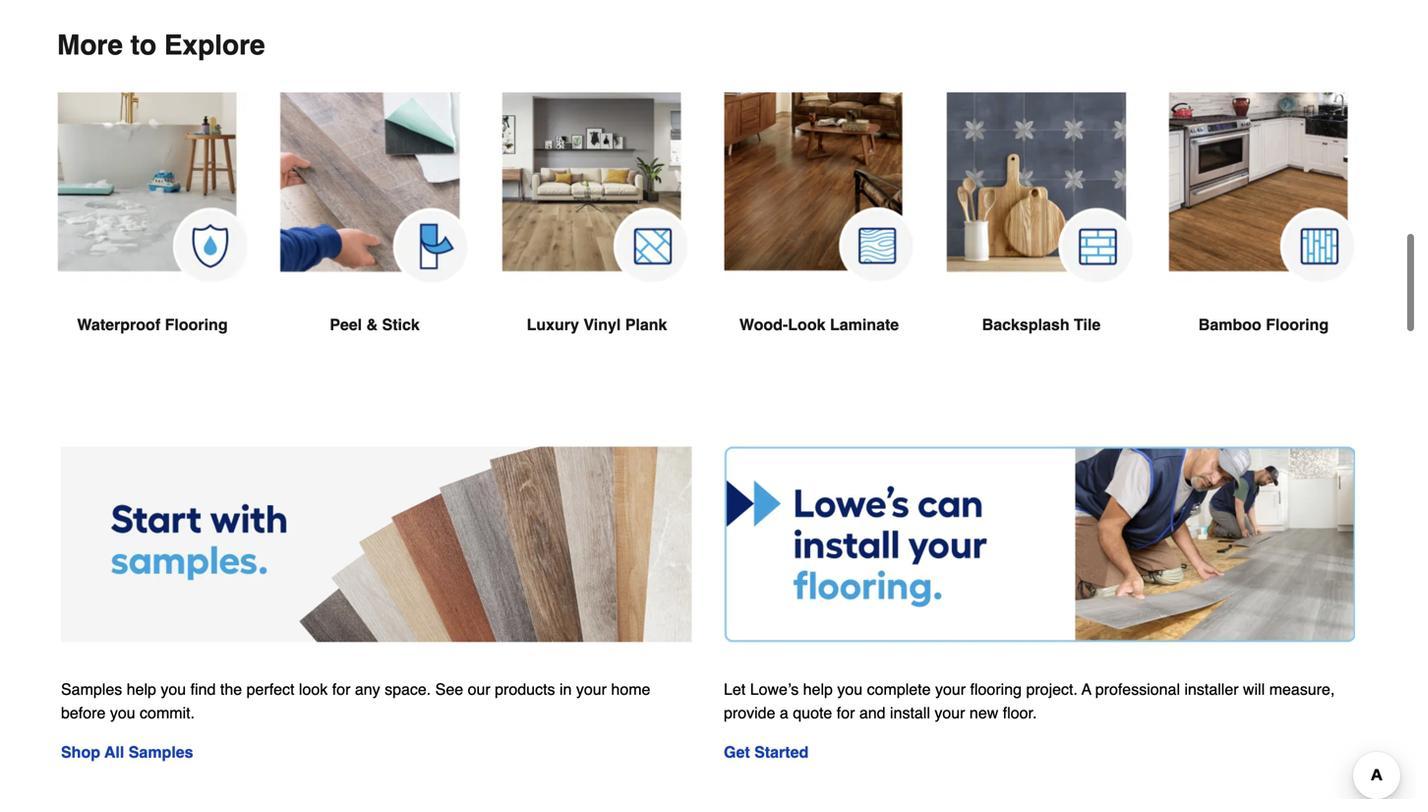 Task type: locate. For each thing, give the bounding box(es) containing it.
a kitchen with white cabinets, a stainless steel oven and medium-brown bamboo flooring. image
[[1169, 92, 1360, 282]]

get
[[724, 744, 750, 762]]

your right in
[[576, 681, 607, 699]]

you up and
[[838, 681, 863, 699]]

for left and
[[837, 705, 855, 723]]

waterproof flooring
[[77, 316, 228, 334]]

laminate
[[830, 316, 900, 334]]

1 horizontal spatial help
[[804, 681, 833, 699]]

products
[[495, 681, 555, 699]]

flooring for bamboo flooring
[[1267, 316, 1330, 334]]

lowe's
[[750, 681, 799, 699]]

help up quote
[[804, 681, 833, 699]]

and
[[860, 705, 886, 723]]

shop all samples link
[[61, 744, 193, 762]]

you right before
[[110, 705, 135, 723]]

1 horizontal spatial samples
[[129, 744, 193, 762]]

perfect
[[247, 681, 295, 699]]

1 horizontal spatial for
[[837, 705, 855, 723]]

for left any
[[332, 681, 351, 699]]

wood-look laminate
[[740, 316, 900, 334]]

wood-look laminate link
[[724, 92, 915, 384]]

get started
[[724, 744, 809, 762]]

flooring right waterproof
[[165, 316, 228, 334]]

for inside "let lowe's help you complete your flooring project. a professional installer will measure, provide a quote for and install your new floor."
[[837, 705, 855, 723]]

bamboo flooring
[[1199, 316, 1330, 334]]

help up commit.
[[127, 681, 156, 699]]

0 horizontal spatial samples
[[61, 681, 122, 699]]

flooring for waterproof flooring
[[165, 316, 228, 334]]

before
[[61, 705, 106, 723]]

tile
[[1075, 316, 1101, 334]]

a bathroom with a white freestanding bathtub and water on a white waterproof floor. image
[[57, 92, 248, 282]]

samples
[[61, 681, 122, 699], [129, 744, 193, 762]]

0 vertical spatial for
[[332, 681, 351, 699]]

for
[[332, 681, 351, 699], [837, 705, 855, 723]]

you up commit.
[[161, 681, 186, 699]]

0 vertical spatial samples
[[61, 681, 122, 699]]

samples down commit.
[[129, 744, 193, 762]]

find
[[191, 681, 216, 699]]

your
[[576, 681, 607, 699], [936, 681, 966, 699], [935, 705, 966, 723]]

1 help from the left
[[127, 681, 156, 699]]

peel & stick
[[330, 316, 420, 334]]

installer
[[1185, 681, 1239, 699]]

0 horizontal spatial for
[[332, 681, 351, 699]]

professional
[[1096, 681, 1181, 699]]

1 vertical spatial for
[[837, 705, 855, 723]]

more
[[57, 29, 123, 61]]

look
[[788, 316, 826, 334]]

complete
[[867, 681, 931, 699]]

floor.
[[1003, 705, 1037, 723]]

1 horizontal spatial flooring
[[1267, 316, 1330, 334]]

2 help from the left
[[804, 681, 833, 699]]

home
[[611, 681, 651, 699]]

for inside samples help you find the perfect look for any space. see our products in your home before you commit.
[[332, 681, 351, 699]]

flooring
[[165, 316, 228, 334], [1267, 316, 1330, 334]]

backsplash
[[983, 316, 1070, 334]]

your left flooring
[[936, 681, 966, 699]]

flooring right "bamboo"
[[1267, 316, 1330, 334]]

a person laying a piece of brown wood-look peel-and-stick flooring. image
[[279, 92, 470, 283]]

our
[[468, 681, 491, 699]]

a
[[780, 705, 789, 723]]

help
[[127, 681, 156, 699], [804, 681, 833, 699]]

0 horizontal spatial help
[[127, 681, 156, 699]]

a kitchen with wood cutting boards, utensils and gray-and-white backsplash floral tile. image
[[947, 92, 1137, 283]]

look
[[299, 681, 328, 699]]

start with samples. image
[[61, 447, 693, 643]]

0 horizontal spatial flooring
[[165, 316, 228, 334]]

1 flooring from the left
[[165, 316, 228, 334]]

explore
[[164, 29, 265, 61]]

the
[[220, 681, 242, 699]]

a living room with a cream sofa, a gray accent wall and light oak luxury vinyl plank flooring. image
[[502, 92, 693, 282]]

plank
[[626, 316, 668, 334]]

luxury vinyl plank
[[527, 316, 668, 334]]

get started link
[[724, 744, 809, 762]]

0 horizontal spatial you
[[110, 705, 135, 723]]

to
[[131, 29, 157, 61]]

space.
[[385, 681, 431, 699]]

samples up before
[[61, 681, 122, 699]]

peel
[[330, 316, 362, 334]]

stick
[[382, 316, 420, 334]]

2 horizontal spatial you
[[838, 681, 863, 699]]

bamboo flooring link
[[1169, 92, 1360, 384]]

you
[[161, 681, 186, 699], [838, 681, 863, 699], [110, 705, 135, 723]]

2 flooring from the left
[[1267, 316, 1330, 334]]



Task type: describe. For each thing, give the bounding box(es) containing it.
wood-
[[740, 316, 788, 334]]

vinyl
[[584, 316, 621, 334]]

waterproof
[[77, 316, 161, 334]]

peel & stick link
[[279, 92, 470, 384]]

in
[[560, 681, 572, 699]]

samples help you find the perfect look for any space. see our products in your home before you commit.
[[61, 681, 651, 723]]

&
[[367, 316, 378, 334]]

commit.
[[140, 705, 195, 723]]

flooring
[[971, 681, 1022, 699]]

your inside samples help you find the perfect look for any space. see our products in your home before you commit.
[[576, 681, 607, 699]]

your left new
[[935, 705, 966, 723]]

luxury
[[527, 316, 579, 334]]

any
[[355, 681, 380, 699]]

all
[[104, 744, 124, 762]]

1 horizontal spatial you
[[161, 681, 186, 699]]

1 vertical spatial samples
[[129, 744, 193, 762]]

more to explore
[[57, 29, 265, 61]]

provide
[[724, 705, 776, 723]]

bamboo
[[1199, 316, 1262, 334]]

new
[[970, 705, 999, 723]]

a
[[1082, 681, 1092, 699]]

see
[[436, 681, 464, 699]]

luxury vinyl plank link
[[502, 92, 693, 384]]

backsplash tile
[[983, 316, 1101, 334]]

project.
[[1027, 681, 1078, 699]]

waterproof flooring link
[[57, 92, 248, 384]]

let lowe's help you complete your flooring project. a professional installer will measure, provide a quote for and install your new floor.
[[724, 681, 1336, 723]]

samples inside samples help you find the perfect look for any space. see our products in your home before you commit.
[[61, 681, 122, 699]]

shop all samples
[[61, 744, 193, 762]]

started
[[755, 744, 809, 762]]

you inside "let lowe's help you complete your flooring project. a professional installer will measure, provide a quote for and install your new floor."
[[838, 681, 863, 699]]

quote
[[793, 705, 833, 723]]

backsplash tile link
[[947, 92, 1137, 384]]

measure,
[[1270, 681, 1336, 699]]

a living room a dark brown velvet sofa, a brown buffet and medium-brown wood-look laminate floors. image
[[724, 92, 915, 282]]

install
[[890, 705, 931, 723]]

will
[[1244, 681, 1266, 699]]

let
[[724, 681, 746, 699]]

help inside "let lowe's help you complete your flooring project. a professional installer will measure, provide a quote for and install your new floor."
[[804, 681, 833, 699]]

lowe's can install your flooring. image
[[724, 447, 1356, 643]]

shop
[[61, 744, 100, 762]]

help inside samples help you find the perfect look for any space. see our products in your home before you commit.
[[127, 681, 156, 699]]



Task type: vqa. For each thing, say whether or not it's contained in the screenshot.
Portable & Space Heaters chevron right image
no



